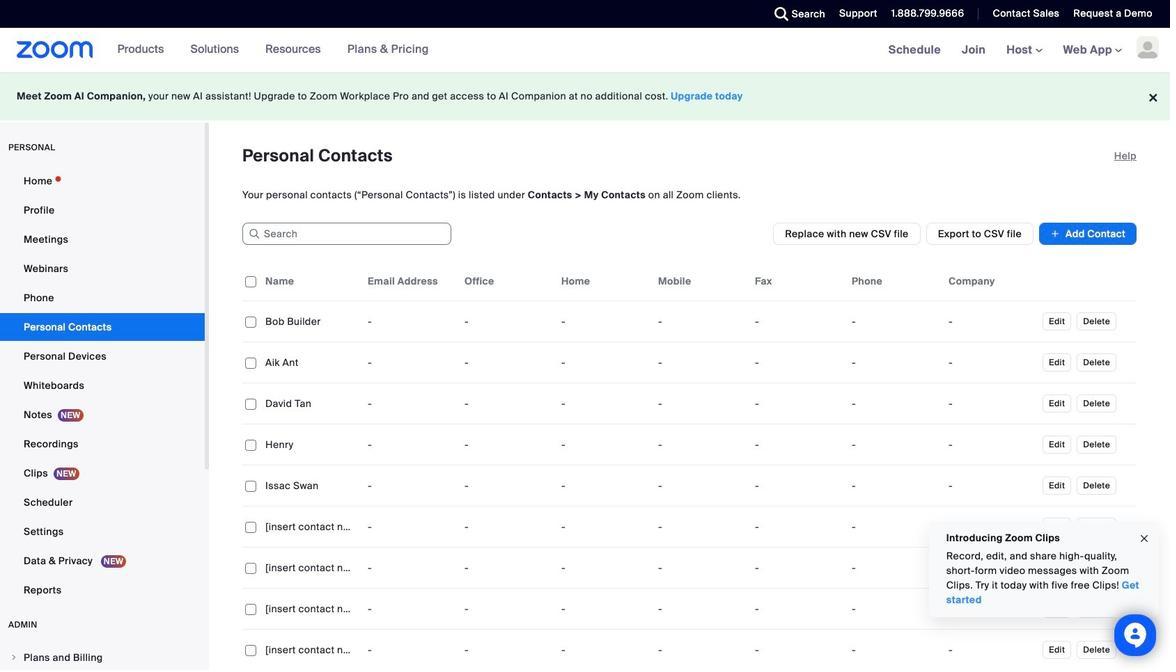 Task type: vqa. For each thing, say whether or not it's contained in the screenshot.
Profile picture
yes



Task type: locate. For each thing, give the bounding box(es) containing it.
application
[[242, 262, 1137, 671]]

cell
[[846, 308, 943, 336], [943, 308, 1040, 336], [846, 349, 943, 377], [943, 349, 1040, 377], [846, 390, 943, 418], [943, 390, 1040, 418], [846, 431, 943, 459], [943, 431, 1040, 459], [846, 472, 943, 500], [943, 472, 1040, 500], [846, 513, 943, 541], [943, 513, 1040, 541], [846, 554, 943, 582], [943, 554, 1040, 582], [846, 596, 943, 623], [943, 596, 1040, 623], [846, 637, 943, 665], [943, 637, 1040, 665]]

profile picture image
[[1137, 36, 1159, 59]]

product information navigation
[[93, 28, 439, 72]]

menu item
[[0, 645, 205, 671]]

Search Contacts Input text field
[[242, 223, 451, 245]]

zoom logo image
[[17, 41, 93, 59]]

right image
[[10, 654, 18, 662]]

footer
[[0, 72, 1170, 121]]

banner
[[0, 28, 1170, 73]]



Task type: describe. For each thing, give the bounding box(es) containing it.
meetings navigation
[[878, 28, 1170, 73]]

personal menu menu
[[0, 167, 205, 606]]

add image
[[1050, 227, 1060, 241]]

close image
[[1139, 531, 1150, 547]]



